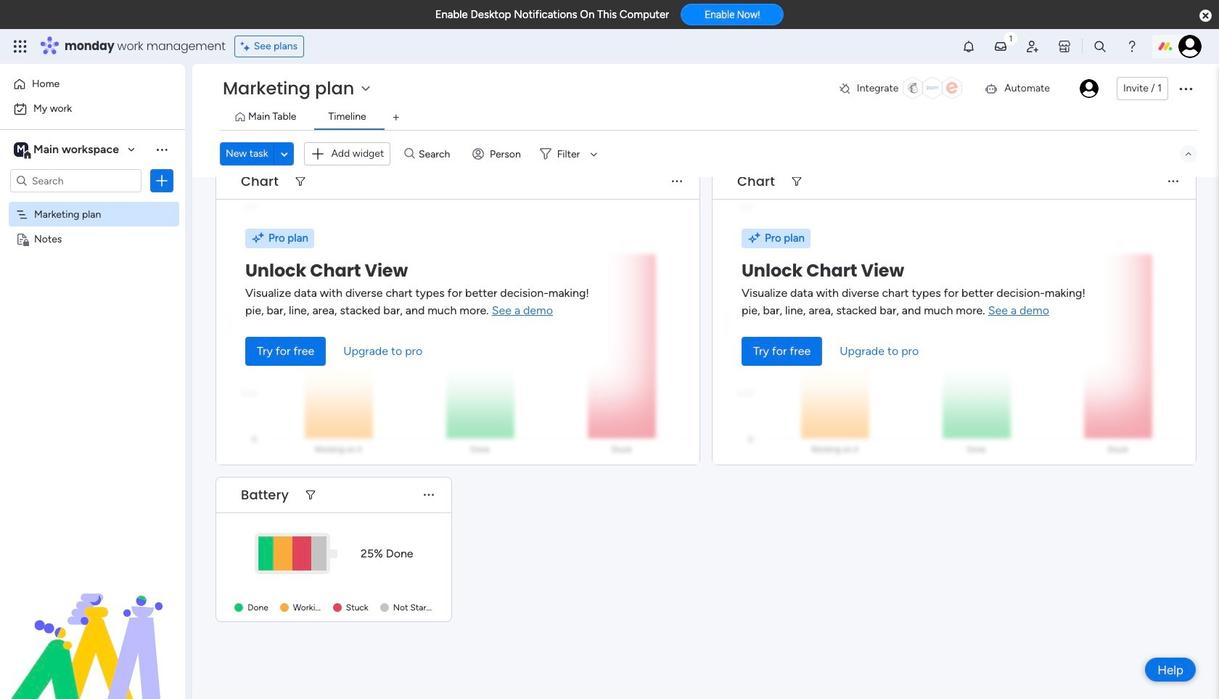 Task type: describe. For each thing, give the bounding box(es) containing it.
1 image
[[1005, 30, 1018, 46]]

dapulse close image
[[1200, 9, 1213, 23]]

2 vertical spatial option
[[0, 201, 185, 204]]

Search in workspace field
[[30, 172, 121, 189]]

1 horizontal spatial more dots image
[[672, 176, 683, 187]]

monday marketplace image
[[1058, 39, 1072, 54]]

workspace options image
[[155, 142, 169, 157]]

update feed image
[[994, 39, 1009, 54]]

0 horizontal spatial kendall parks image
[[1080, 79, 1099, 98]]

options image
[[155, 174, 169, 188]]

workspace image
[[14, 142, 28, 158]]

lottie animation element
[[0, 553, 185, 699]]

private board image
[[15, 232, 29, 245]]

select product image
[[13, 39, 28, 54]]

options image
[[1178, 80, 1195, 97]]

add view image
[[393, 112, 399, 123]]



Task type: vqa. For each thing, say whether or not it's contained in the screenshot.
Main Content
yes



Task type: locate. For each thing, give the bounding box(es) containing it.
kendall parks image down dapulse close icon
[[1179, 35, 1202, 58]]

1 vertical spatial kendall parks image
[[1080, 79, 1099, 98]]

kendall parks image down search everything image
[[1080, 79, 1099, 98]]

see plans image
[[241, 38, 254, 54]]

invite members image
[[1026, 39, 1040, 54]]

0 vertical spatial option
[[9, 73, 176, 96]]

search everything image
[[1093, 39, 1108, 54]]

notifications image
[[962, 39, 977, 54]]

option
[[9, 73, 176, 96], [9, 97, 176, 121], [0, 201, 185, 204]]

workspace selection element
[[14, 141, 121, 160]]

tab list
[[220, 106, 1198, 130]]

0 vertical spatial kendall parks image
[[1179, 35, 1202, 58]]

kendall parks image
[[1179, 35, 1202, 58], [1080, 79, 1099, 98]]

1 vertical spatial option
[[9, 97, 176, 121]]

angle down image
[[281, 148, 288, 159]]

Search field
[[415, 144, 459, 164]]

collapse image
[[1183, 148, 1195, 160]]

tab
[[385, 106, 408, 129]]

0 vertical spatial more dots image
[[672, 176, 683, 187]]

lottie animation image
[[0, 553, 185, 699]]

more dots image
[[1169, 176, 1179, 187]]

arrow down image
[[585, 145, 603, 163]]

help image
[[1125, 39, 1140, 54]]

None field
[[237, 172, 282, 191], [734, 172, 779, 191], [237, 486, 293, 505], [237, 172, 282, 191], [734, 172, 779, 191], [237, 486, 293, 505]]

v2 search image
[[405, 146, 415, 162]]

0 horizontal spatial more dots image
[[424, 490, 434, 501]]

1 vertical spatial more dots image
[[424, 490, 434, 501]]

list box
[[0, 199, 185, 447]]

more dots image
[[672, 176, 683, 187], [424, 490, 434, 501]]

main content
[[192, 0, 1220, 699]]

1 horizontal spatial kendall parks image
[[1179, 35, 1202, 58]]



